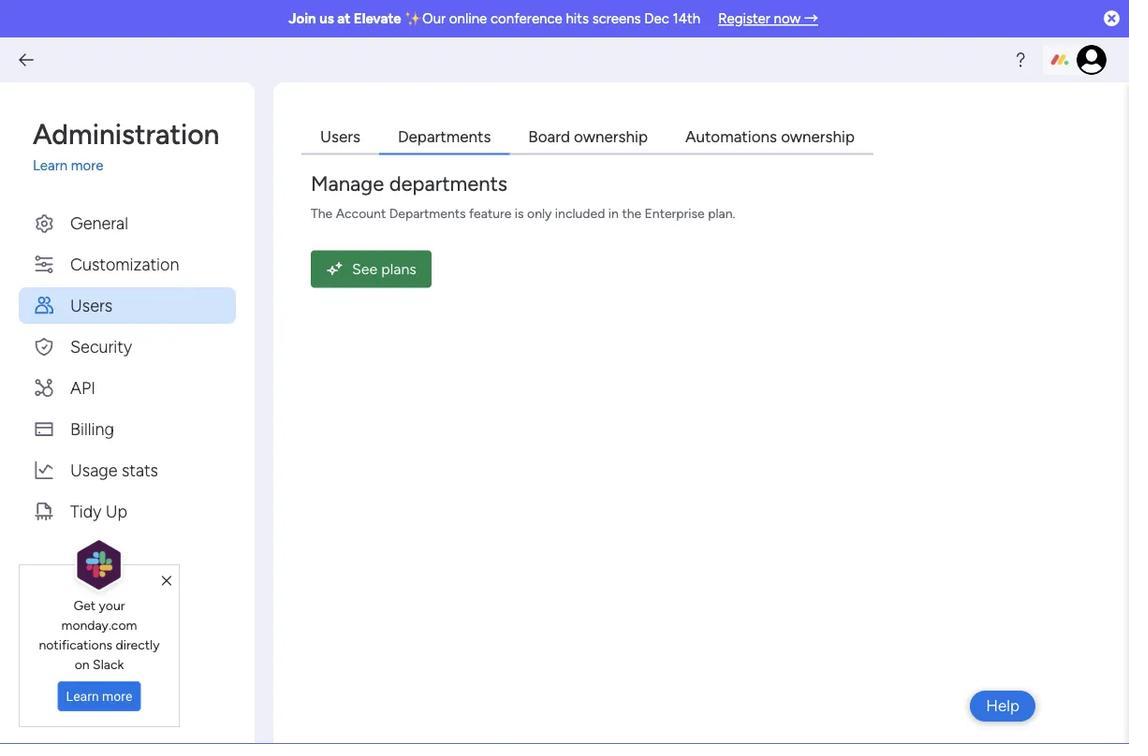 Task type: vqa. For each thing, say whether or not it's contained in the screenshot.
1st 'OWNER' field from the top of the page
no



Task type: locate. For each thing, give the bounding box(es) containing it.
register now → link
[[719, 10, 819, 27]]

✨
[[405, 10, 419, 27]]

1 vertical spatial users
[[70, 295, 113, 315]]

only
[[527, 206, 552, 222]]

users link
[[302, 120, 379, 155]]

register
[[719, 10, 771, 27]]

ownership right automations in the right of the page
[[781, 127, 855, 146]]

is
[[515, 206, 524, 222]]

conference
[[491, 10, 563, 27]]

departments
[[398, 127, 491, 146], [389, 206, 466, 222]]

account
[[336, 206, 386, 222]]

usage stats button
[[19, 452, 236, 489]]

users up security
[[70, 295, 113, 315]]

get
[[74, 598, 96, 614]]

on
[[75, 657, 90, 673]]

api
[[70, 378, 95, 398]]

learn
[[33, 157, 68, 174], [66, 689, 99, 705]]

board ownership
[[529, 127, 648, 146]]

learn inside administration learn more
[[33, 157, 68, 174]]

security button
[[19, 328, 236, 365]]

0 horizontal spatial users
[[70, 295, 113, 315]]

at
[[338, 10, 351, 27]]

stats
[[122, 460, 158, 480]]

enterprise
[[645, 206, 705, 222]]

help
[[987, 697, 1020, 716]]

back to workspace image
[[17, 51, 36, 69]]

help image
[[1012, 51, 1031, 69]]

1 vertical spatial departments
[[389, 206, 466, 222]]

users inside the users link
[[320, 127, 361, 146]]

departments up departments
[[398, 127, 491, 146]]

automations
[[686, 127, 778, 146]]

plan.
[[708, 206, 736, 222]]

more down slack
[[102, 689, 132, 705]]

0 vertical spatial learn
[[33, 157, 68, 174]]

in
[[609, 206, 619, 222]]

learn more button
[[58, 682, 141, 712]]

board
[[529, 127, 570, 146]]

more
[[71, 157, 104, 174], [102, 689, 132, 705]]

see plans
[[352, 260, 417, 278]]

learn more link
[[33, 156, 236, 177]]

elevate
[[354, 10, 402, 27]]

the
[[622, 206, 642, 222]]

→
[[805, 10, 819, 27]]

hits
[[566, 10, 589, 27]]

online
[[450, 10, 487, 27]]

your
[[99, 598, 125, 614]]

departments down departments
[[389, 206, 466, 222]]

0 horizontal spatial ownership
[[574, 127, 648, 146]]

dec
[[645, 10, 670, 27]]

feature
[[469, 206, 512, 222]]

1 horizontal spatial users
[[320, 127, 361, 146]]

notifications
[[39, 637, 112, 653]]

2 ownership from the left
[[781, 127, 855, 146]]

users up manage
[[320, 127, 361, 146]]

departments
[[389, 171, 508, 196]]

learn down administration
[[33, 157, 68, 174]]

1 vertical spatial learn
[[66, 689, 99, 705]]

0 vertical spatial more
[[71, 157, 104, 174]]

general button
[[19, 205, 236, 241]]

ownership
[[574, 127, 648, 146], [781, 127, 855, 146]]

billing button
[[19, 411, 236, 447]]

automations ownership link
[[667, 120, 874, 155]]

monday.com
[[61, 617, 137, 633]]

tidy
[[70, 501, 101, 521]]

1 ownership from the left
[[574, 127, 648, 146]]

1 vertical spatial more
[[102, 689, 132, 705]]

ownership right the board on the top of the page
[[574, 127, 648, 146]]

departments inside manage departments the account departments feature is only included in the enterprise plan.
[[389, 206, 466, 222]]

ownership for board ownership
[[574, 127, 648, 146]]

administration
[[33, 117, 220, 151]]

more down administration
[[71, 157, 104, 174]]

learn down on
[[66, 689, 99, 705]]

see plans button
[[311, 251, 432, 288]]

up
[[106, 501, 128, 521]]

learn inside learn more button
[[66, 689, 99, 705]]

slack
[[93, 657, 124, 673]]

our
[[423, 10, 446, 27]]

users
[[320, 127, 361, 146], [70, 295, 113, 315]]

0 vertical spatial users
[[320, 127, 361, 146]]

1 horizontal spatial ownership
[[781, 127, 855, 146]]



Task type: describe. For each thing, give the bounding box(es) containing it.
manage departments the account departments feature is only included in the enterprise plan.
[[311, 171, 736, 222]]

customization
[[70, 254, 179, 274]]

manage
[[311, 171, 384, 196]]

general
[[70, 213, 128, 233]]

tidy up
[[70, 501, 128, 521]]

automations ownership
[[686, 127, 855, 146]]

usage stats
[[70, 460, 158, 480]]

customization button
[[19, 246, 236, 282]]

ownership for automations ownership
[[781, 127, 855, 146]]

users button
[[19, 287, 236, 324]]

more inside button
[[102, 689, 132, 705]]

security
[[70, 336, 132, 356]]

screens
[[593, 10, 641, 27]]

api button
[[19, 370, 236, 406]]

14th
[[673, 10, 701, 27]]

directly
[[116, 637, 160, 653]]

us
[[320, 10, 334, 27]]

departments link
[[379, 120, 510, 155]]

board ownership link
[[510, 120, 667, 155]]

register now →
[[719, 10, 819, 27]]

help button
[[971, 691, 1036, 722]]

see
[[352, 260, 378, 278]]

more inside administration learn more
[[71, 157, 104, 174]]

tidy up button
[[19, 493, 236, 530]]

now
[[774, 10, 801, 27]]

0 vertical spatial departments
[[398, 127, 491, 146]]

billing
[[70, 419, 114, 439]]

dapulse x slim image
[[162, 573, 171, 590]]

join
[[289, 10, 316, 27]]

learn more
[[66, 689, 132, 705]]

administration learn more
[[33, 117, 220, 174]]

get your monday.com notifications directly on slack
[[39, 598, 160, 673]]

bob builder image
[[1077, 45, 1107, 75]]

included
[[555, 206, 606, 222]]

plans
[[382, 260, 417, 278]]

users inside users button
[[70, 295, 113, 315]]

join us at elevate ✨ our online conference hits screens dec 14th
[[289, 10, 701, 27]]

the
[[311, 206, 333, 222]]

usage
[[70, 460, 118, 480]]



